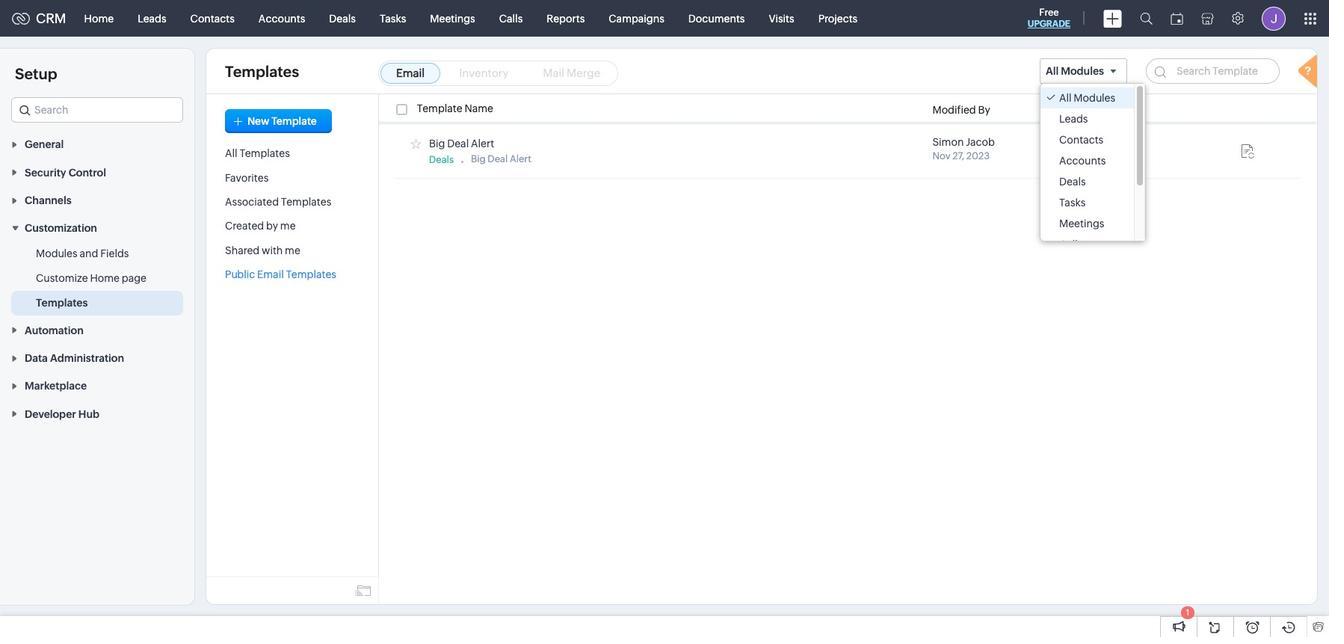 Task type: describe. For each thing, give the bounding box(es) containing it.
leads link
[[126, 0, 178, 36]]

free upgrade
[[1028, 7, 1071, 29]]

template name
[[417, 103, 494, 115]]

1 vertical spatial modules
[[1074, 92, 1116, 104]]

templates up favorites link
[[240, 148, 290, 160]]

profile element
[[1254, 0, 1295, 36]]

1 vertical spatial big
[[471, 153, 486, 164]]

developer hub button
[[0, 400, 194, 428]]

all templates
[[225, 148, 290, 160]]

1 vertical spatial all modules
[[1060, 92, 1116, 104]]

contacts inside contacts link
[[190, 12, 235, 24]]

upgrade
[[1028, 19, 1071, 29]]

all templates link
[[225, 148, 290, 160]]

0 horizontal spatial email
[[257, 269, 284, 281]]

2 vertical spatial deals
[[1060, 176, 1086, 188]]

general button
[[0, 130, 194, 158]]

modified by
[[933, 104, 991, 116]]

favorites link
[[225, 172, 269, 184]]

new template button
[[225, 109, 332, 133]]

associated templates link
[[225, 196, 332, 208]]

search element
[[1132, 0, 1162, 37]]

shared with me link
[[225, 244, 301, 256]]

tasks link
[[368, 0, 418, 36]]

associated templates
[[225, 196, 332, 208]]

simon jacob link
[[933, 136, 996, 148]]

simon jacob nov 27, 2023
[[933, 136, 996, 162]]

administration
[[50, 352, 124, 364]]

public email templates
[[225, 269, 337, 281]]

create menu element
[[1095, 0, 1132, 36]]

reports link
[[535, 0, 597, 36]]

2023
[[967, 151, 990, 162]]

free
[[1040, 7, 1060, 18]]

1 horizontal spatial calls
[[1060, 239, 1083, 251]]

last
[[1083, 104, 1103, 116]]

customize home page
[[36, 273, 147, 285]]

developer
[[25, 408, 76, 420]]

0 horizontal spatial meetings
[[430, 12, 476, 24]]

accounts inside the "accounts" link
[[259, 12, 305, 24]]

0 vertical spatial calls
[[499, 12, 523, 24]]

developer hub
[[25, 408, 99, 420]]

modules and fields link
[[36, 246, 129, 261]]

1
[[1187, 608, 1190, 617]]

documents
[[689, 12, 745, 24]]

campaigns link
[[597, 0, 677, 36]]

calendar image
[[1171, 12, 1184, 24]]

by
[[979, 104, 991, 116]]

modules and fields
[[36, 248, 129, 260]]

1 vertical spatial alert
[[510, 153, 532, 164]]

0 vertical spatial deal
[[447, 137, 469, 149]]

by
[[266, 220, 278, 232]]

Search text field
[[12, 98, 183, 122]]

0 horizontal spatial tasks
[[380, 12, 406, 24]]

meetings inside tree
[[1060, 218, 1105, 230]]

contacts inside tree
[[1060, 134, 1104, 146]]

channels button
[[0, 186, 194, 214]]

meetings link
[[418, 0, 487, 36]]

nov
[[933, 151, 951, 162]]

automation button
[[0, 316, 194, 344]]

marketplace
[[25, 380, 87, 392]]

1 horizontal spatial tasks
[[1060, 197, 1086, 209]]

1 horizontal spatial leads
[[1060, 113, 1089, 125]]

shared with me
[[225, 244, 301, 256]]

Search Template text field
[[1147, 58, 1281, 84]]

search image
[[1141, 12, 1153, 25]]

created
[[225, 220, 264, 232]]

created by me
[[225, 220, 296, 232]]

home link
[[72, 0, 126, 36]]

templates inside 'customization' region
[[36, 297, 88, 309]]

crm link
[[12, 10, 66, 26]]

security control
[[25, 167, 106, 179]]

profile image
[[1263, 6, 1287, 30]]

1 vertical spatial deal
[[488, 153, 508, 164]]

template inside "button"
[[272, 115, 317, 127]]

27,
[[953, 151, 965, 162]]

0 vertical spatial big deal alert
[[429, 137, 494, 149]]

security
[[25, 167, 66, 179]]

setup
[[15, 65, 57, 82]]

jacob
[[967, 136, 996, 148]]

associated
[[225, 196, 279, 208]]



Task type: locate. For each thing, give the bounding box(es) containing it.
modules up last
[[1062, 65, 1105, 77]]

1 vertical spatial calls
[[1060, 239, 1083, 251]]

customization button
[[0, 214, 194, 242]]

data
[[25, 352, 48, 364]]

home
[[84, 12, 114, 24], [90, 273, 120, 285]]

big deal alert link
[[429, 137, 494, 149]]

0 horizontal spatial leads
[[138, 12, 167, 24]]

accounts left deals link
[[259, 12, 305, 24]]

0 vertical spatial me
[[280, 220, 296, 232]]

1 horizontal spatial alert
[[510, 153, 532, 164]]

big deal alert down template name
[[429, 137, 494, 149]]

shared
[[225, 244, 260, 256]]

home down fields
[[90, 273, 120, 285]]

me
[[280, 220, 296, 232], [285, 244, 301, 256]]

0 vertical spatial modules
[[1062, 65, 1105, 77]]

customize
[[36, 273, 88, 285]]

0 vertical spatial template
[[417, 103, 463, 115]]

contacts
[[190, 12, 235, 24], [1060, 134, 1104, 146]]

0 vertical spatial contacts
[[190, 12, 235, 24]]

visits
[[769, 12, 795, 24]]

0 vertical spatial accounts
[[259, 12, 305, 24]]

1 vertical spatial accounts
[[1060, 155, 1107, 167]]

1 vertical spatial template
[[272, 115, 317, 127]]

contacts down last
[[1060, 134, 1104, 146]]

all inside field
[[1046, 65, 1059, 77]]

modified
[[933, 104, 977, 116]]

hub
[[78, 408, 99, 420]]

modules inside the all modules field
[[1062, 65, 1105, 77]]

all down upgrade
[[1046, 65, 1059, 77]]

0 vertical spatial leads
[[138, 12, 167, 24]]

all modules
[[1046, 65, 1105, 77], [1060, 92, 1116, 104]]

me for shared with me
[[285, 244, 301, 256]]

0 horizontal spatial deals
[[329, 12, 356, 24]]

leads
[[138, 12, 167, 24], [1060, 113, 1089, 125]]

0 vertical spatial alert
[[471, 137, 494, 149]]

fields
[[100, 248, 129, 260]]

1 horizontal spatial deal
[[488, 153, 508, 164]]

all inside tree
[[1060, 92, 1072, 104]]

home inside 'customization' region
[[90, 273, 120, 285]]

accounts link
[[247, 0, 317, 36]]

meetings
[[430, 12, 476, 24], [1060, 218, 1105, 230]]

deal down big deal alert 'link'
[[488, 153, 508, 164]]

crm
[[36, 10, 66, 26]]

new template
[[248, 115, 317, 127]]

all up favorites link
[[225, 148, 238, 160]]

template right 'new'
[[272, 115, 317, 127]]

control
[[69, 167, 106, 179]]

logo image
[[12, 12, 30, 24]]

0 vertical spatial all
[[1046, 65, 1059, 77]]

all for tree at the right top of page containing all modules
[[1060, 92, 1072, 104]]

0 horizontal spatial template
[[272, 115, 317, 127]]

0 horizontal spatial calls
[[499, 12, 523, 24]]

projects link
[[807, 0, 870, 36]]

campaigns
[[609, 12, 665, 24]]

0 horizontal spatial alert
[[471, 137, 494, 149]]

1 horizontal spatial deals
[[429, 154, 454, 165]]

big
[[429, 137, 445, 149], [471, 153, 486, 164]]

marketplace button
[[0, 372, 194, 400]]

1 horizontal spatial accounts
[[1060, 155, 1107, 167]]

projects
[[819, 12, 858, 24]]

1 vertical spatial tasks
[[1060, 197, 1086, 209]]

tasks
[[380, 12, 406, 24], [1060, 197, 1086, 209]]

tree containing all modules
[[1041, 84, 1146, 255]]

email up template name
[[396, 67, 425, 79]]

2 vertical spatial all
[[225, 148, 238, 160]]

create menu image
[[1104, 9, 1123, 27]]

0 vertical spatial all modules
[[1046, 65, 1105, 77]]

me right 'by' on the top left
[[280, 220, 296, 232]]

all modules up last
[[1046, 65, 1105, 77]]

1 vertical spatial meetings
[[1060, 218, 1105, 230]]

0 vertical spatial big
[[429, 137, 445, 149]]

All Modules field
[[1040, 58, 1128, 84]]

all modules down the all modules field
[[1060, 92, 1116, 104]]

0 vertical spatial email
[[396, 67, 425, 79]]

visits link
[[757, 0, 807, 36]]

modules up customize
[[36, 248, 78, 260]]

0 horizontal spatial accounts
[[259, 12, 305, 24]]

customize home page link
[[36, 271, 147, 286]]

leads right home "link"
[[138, 12, 167, 24]]

and
[[80, 248, 98, 260]]

public
[[225, 269, 255, 281]]

1 horizontal spatial contacts
[[1060, 134, 1104, 146]]

big down big deal alert 'link'
[[471, 153, 486, 164]]

1 horizontal spatial meetings
[[1060, 218, 1105, 230]]

big deal alert down big deal alert 'link'
[[471, 153, 532, 164]]

data administration button
[[0, 344, 194, 372]]

big down template name
[[429, 137, 445, 149]]

me right with
[[285, 244, 301, 256]]

None field
[[11, 97, 183, 123]]

0 horizontal spatial deal
[[447, 137, 469, 149]]

all modules inside field
[[1046, 65, 1105, 77]]

customization
[[25, 222, 97, 234]]

big deal alert
[[429, 137, 494, 149], [471, 153, 532, 164]]

all for the all modules field
[[1046, 65, 1059, 77]]

all left last
[[1060, 92, 1072, 104]]

page
[[122, 273, 147, 285]]

with
[[262, 244, 283, 256]]

all
[[1046, 65, 1059, 77], [1060, 92, 1072, 104], [225, 148, 238, 160]]

deals link
[[317, 0, 368, 36]]

1 vertical spatial contacts
[[1060, 134, 1104, 146]]

0 vertical spatial deals
[[329, 12, 356, 24]]

last used
[[1083, 104, 1129, 116]]

template
[[417, 103, 463, 115], [272, 115, 317, 127]]

deals left tasks link
[[329, 12, 356, 24]]

templates down customize
[[36, 297, 88, 309]]

0 horizontal spatial contacts
[[190, 12, 235, 24]]

template left name
[[417, 103, 463, 115]]

2 horizontal spatial deals
[[1060, 176, 1086, 188]]

email down with
[[257, 269, 284, 281]]

modules inside modules and fields link
[[36, 248, 78, 260]]

1 vertical spatial big deal alert
[[471, 153, 532, 164]]

deals down last
[[1060, 176, 1086, 188]]

documents link
[[677, 0, 757, 36]]

leads inside "link"
[[138, 12, 167, 24]]

tree
[[1041, 84, 1146, 255]]

1 horizontal spatial template
[[417, 103, 463, 115]]

1 vertical spatial leads
[[1060, 113, 1089, 125]]

0 vertical spatial meetings
[[430, 12, 476, 24]]

leads left used
[[1060, 113, 1089, 125]]

deal down template name
[[447, 137, 469, 149]]

favorites
[[225, 172, 269, 184]]

email link
[[381, 63, 441, 84]]

general
[[25, 139, 64, 151]]

name
[[465, 103, 494, 115]]

calls
[[499, 12, 523, 24], [1060, 239, 1083, 251]]

new
[[248, 115, 270, 127]]

me for created by me
[[280, 220, 296, 232]]

deals
[[329, 12, 356, 24], [429, 154, 454, 165], [1060, 176, 1086, 188]]

1 vertical spatial email
[[257, 269, 284, 281]]

home right 'crm'
[[84, 12, 114, 24]]

templates down shared with me link
[[286, 269, 337, 281]]

2 vertical spatial modules
[[36, 248, 78, 260]]

security control button
[[0, 158, 194, 186]]

modules down the all modules field
[[1074, 92, 1116, 104]]

templates
[[225, 62, 299, 80], [240, 148, 290, 160], [281, 196, 332, 208], [286, 269, 337, 281], [36, 297, 88, 309]]

public email templates link
[[225, 269, 337, 281]]

templates link
[[36, 296, 88, 311]]

created by me link
[[225, 220, 296, 232]]

calls link
[[487, 0, 535, 36]]

reports
[[547, 12, 585, 24]]

1 vertical spatial me
[[285, 244, 301, 256]]

alert
[[471, 137, 494, 149], [510, 153, 532, 164]]

0 vertical spatial tasks
[[380, 12, 406, 24]]

0 horizontal spatial big
[[429, 137, 445, 149]]

customization region
[[0, 242, 194, 316]]

accounts down last
[[1060, 155, 1107, 167]]

1 horizontal spatial big
[[471, 153, 486, 164]]

contacts link
[[178, 0, 247, 36]]

1 horizontal spatial email
[[396, 67, 425, 79]]

deals down big deal alert 'link'
[[429, 154, 454, 165]]

simon
[[933, 136, 964, 148]]

used
[[1105, 104, 1129, 116]]

deals inside deals link
[[329, 12, 356, 24]]

0 vertical spatial home
[[84, 12, 114, 24]]

1 vertical spatial all
[[1060, 92, 1072, 104]]

templates up 'new'
[[225, 62, 299, 80]]

contacts right leads "link"
[[190, 12, 235, 24]]

automation
[[25, 324, 84, 336]]

1 vertical spatial deals
[[429, 154, 454, 165]]

1 vertical spatial home
[[90, 273, 120, 285]]

channels
[[25, 194, 72, 206]]

data administration
[[25, 352, 124, 364]]

modules
[[1062, 65, 1105, 77], [1074, 92, 1116, 104], [36, 248, 78, 260]]

templates up created by me link in the left of the page
[[281, 196, 332, 208]]



Task type: vqa. For each thing, say whether or not it's contained in the screenshot.
List
no



